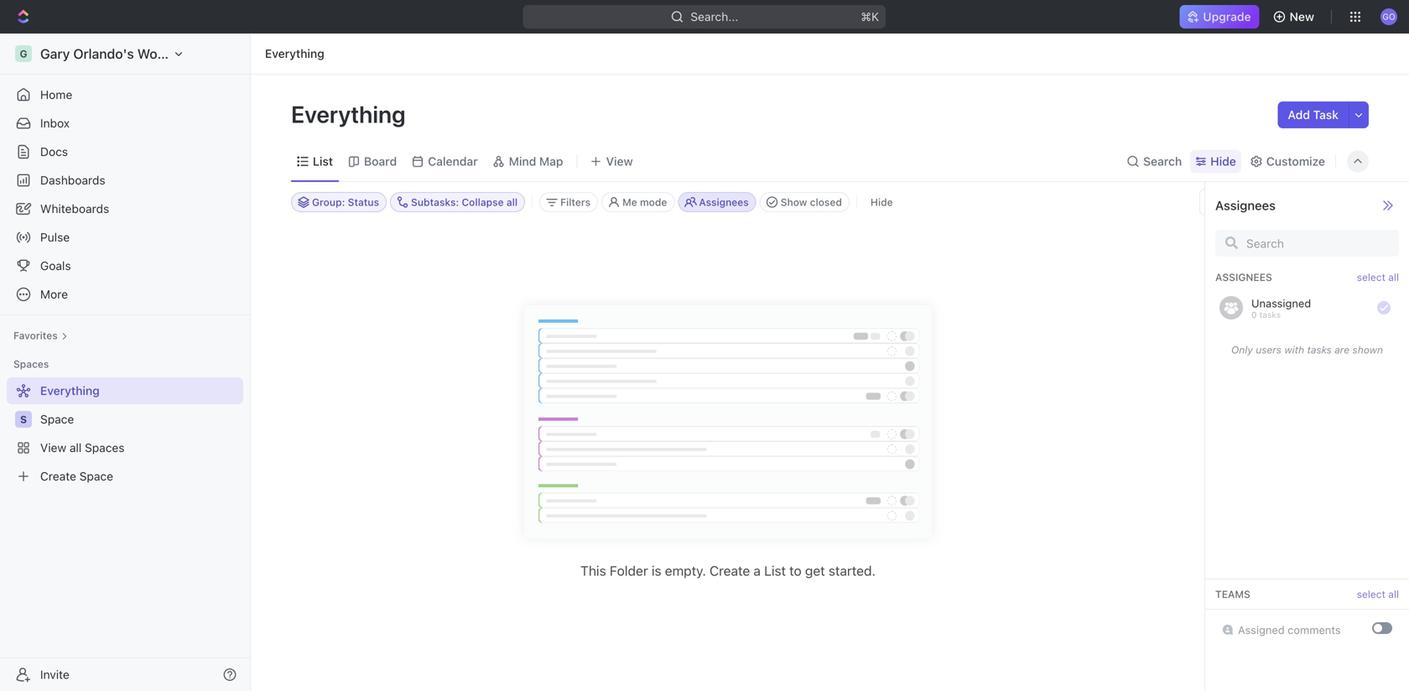 Task type: locate. For each thing, give the bounding box(es) containing it.
group: status
[[312, 196, 379, 208]]

task
[[1314, 108, 1339, 122]]

list link
[[310, 150, 333, 173]]

2 select all from the top
[[1358, 589, 1400, 600]]

me mode button
[[602, 192, 675, 212]]

0 vertical spatial everything
[[265, 47, 325, 60]]

get
[[806, 563, 826, 579]]

gary orlando's workspace
[[40, 46, 207, 62]]

view all spaces
[[40, 441, 125, 455]]

map
[[540, 154, 564, 168]]

filters button
[[540, 192, 598, 212]]

inbox
[[40, 116, 70, 130]]

list up group:
[[313, 154, 333, 168]]

1 horizontal spatial list
[[765, 563, 786, 579]]

all
[[507, 196, 518, 208], [1389, 271, 1400, 283], [70, 441, 82, 455], [1389, 589, 1400, 600]]

0 horizontal spatial spaces
[[13, 358, 49, 370]]

1 vertical spatial view
[[40, 441, 66, 455]]

search
[[1144, 154, 1183, 168]]

⌘k
[[861, 10, 880, 23]]

favorites
[[13, 330, 58, 342]]

1 vertical spatial list
[[765, 563, 786, 579]]

0 horizontal spatial tasks
[[1260, 310, 1282, 320]]

only users with tasks are shown
[[1232, 344, 1384, 356]]

a
[[754, 563, 761, 579]]

go
[[1383, 12, 1396, 21]]

with
[[1285, 344, 1305, 356]]

assigned comments
[[1239, 624, 1342, 636]]

gary orlando's workspace, , element
[[15, 45, 32, 62]]

tree containing everything
[[7, 378, 243, 490]]

folder
[[610, 563, 648, 579]]

create inside create space link
[[40, 470, 76, 483]]

space
[[40, 412, 74, 426], [80, 470, 113, 483]]

1 vertical spatial space
[[80, 470, 113, 483]]

0 vertical spatial view
[[606, 154, 633, 168]]

show
[[781, 196, 808, 208]]

is
[[652, 563, 662, 579]]

list
[[313, 154, 333, 168], [765, 563, 786, 579]]

everything link
[[261, 44, 329, 64], [7, 378, 240, 405]]

orlando's
[[73, 46, 134, 62]]

gary
[[40, 46, 70, 62]]

space down view all spaces
[[80, 470, 113, 483]]

only
[[1232, 344, 1254, 356]]

view inside button
[[606, 154, 633, 168]]

1 vertical spatial everything
[[291, 100, 411, 128]]

whiteboards
[[40, 202, 109, 216]]

assignees left the show
[[699, 196, 749, 208]]

1 vertical spatial select all
[[1358, 589, 1400, 600]]

2 vertical spatial everything
[[40, 384, 100, 398]]

spaces up create space link
[[85, 441, 125, 455]]

0 horizontal spatial create
[[40, 470, 76, 483]]

1 vertical spatial hide
[[871, 196, 893, 208]]

all inside the view all spaces link
[[70, 441, 82, 455]]

upgrade
[[1204, 10, 1252, 23]]

hide button
[[1191, 150, 1242, 173]]

0 horizontal spatial assignees
[[699, 196, 749, 208]]

1 vertical spatial spaces
[[85, 441, 125, 455]]

0 vertical spatial select
[[1358, 271, 1386, 283]]

create down view all spaces
[[40, 470, 76, 483]]

mind map
[[509, 154, 564, 168]]

tasks right 0
[[1260, 310, 1282, 320]]

1 vertical spatial tasks
[[1308, 344, 1333, 356]]

view button
[[585, 142, 639, 181]]

hide right the search
[[1211, 154, 1237, 168]]

0 horizontal spatial hide
[[871, 196, 893, 208]]

1 horizontal spatial view
[[606, 154, 633, 168]]

spaces
[[13, 358, 49, 370], [85, 441, 125, 455]]

create
[[40, 470, 76, 483], [710, 563, 750, 579]]

g
[[20, 48, 27, 60]]

assignees
[[699, 196, 749, 208], [1216, 198, 1276, 213]]

board
[[364, 154, 397, 168]]

1 horizontal spatial assignees
[[1216, 198, 1276, 213]]

1 horizontal spatial hide
[[1211, 154, 1237, 168]]

0 vertical spatial tasks
[[1260, 310, 1282, 320]]

upgrade link
[[1180, 5, 1260, 29]]

1 select from the top
[[1358, 271, 1386, 283]]

0 vertical spatial hide
[[1211, 154, 1237, 168]]

empty.
[[665, 563, 706, 579]]

everything
[[265, 47, 325, 60], [291, 100, 411, 128], [40, 384, 100, 398]]

space right s
[[40, 412, 74, 426]]

view inside sidebar navigation
[[40, 441, 66, 455]]

0 horizontal spatial view
[[40, 441, 66, 455]]

unassigned 0 tasks
[[1252, 297, 1312, 320]]

space link
[[40, 406, 240, 433]]

0 vertical spatial space
[[40, 412, 74, 426]]

search button
[[1122, 150, 1188, 173]]

everything inside tree
[[40, 384, 100, 398]]

this
[[581, 563, 606, 579]]

view up me
[[606, 154, 633, 168]]

1 vertical spatial create
[[710, 563, 750, 579]]

closed
[[810, 196, 843, 208]]

assignees button
[[678, 192, 757, 212]]

0 vertical spatial create
[[40, 470, 76, 483]]

view up the create space at the left of page
[[40, 441, 66, 455]]

new button
[[1267, 3, 1325, 30]]

calendar
[[428, 154, 478, 168]]

1 select all from the top
[[1358, 271, 1400, 283]]

favorites button
[[7, 326, 74, 346]]

create left a
[[710, 563, 750, 579]]

list right a
[[765, 563, 786, 579]]

tree inside sidebar navigation
[[7, 378, 243, 490]]

spaces down favorites
[[13, 358, 49, 370]]

started.
[[829, 563, 876, 579]]

1 horizontal spatial spaces
[[85, 441, 125, 455]]

hide right closed
[[871, 196, 893, 208]]

0 vertical spatial select all
[[1358, 271, 1400, 283]]

select
[[1358, 271, 1386, 283], [1358, 589, 1386, 600]]

whiteboards link
[[7, 196, 243, 222]]

0 vertical spatial everything link
[[261, 44, 329, 64]]

hide
[[1211, 154, 1237, 168], [871, 196, 893, 208]]

calendar link
[[425, 150, 478, 173]]

2 select from the top
[[1358, 589, 1386, 600]]

this folder is empty. create a list to get started.
[[581, 563, 876, 579]]

hide button
[[864, 192, 900, 212]]

1 horizontal spatial space
[[80, 470, 113, 483]]

pulse link
[[7, 224, 243, 251]]

1 vertical spatial select
[[1358, 589, 1386, 600]]

tasks left are
[[1308, 344, 1333, 356]]

select all for teams
[[1358, 589, 1400, 600]]

space, , element
[[15, 411, 32, 428]]

view
[[606, 154, 633, 168], [40, 441, 66, 455]]

0 vertical spatial spaces
[[13, 358, 49, 370]]

assignees down hide dropdown button
[[1216, 198, 1276, 213]]

0 horizontal spatial list
[[313, 154, 333, 168]]

collapse
[[462, 196, 504, 208]]

view button
[[585, 150, 639, 173]]

select all
[[1358, 271, 1400, 283], [1358, 589, 1400, 600]]

1 horizontal spatial everything link
[[261, 44, 329, 64]]

workspace
[[137, 46, 207, 62]]

1 vertical spatial everything link
[[7, 378, 240, 405]]

tree
[[7, 378, 243, 490]]

search...
[[691, 10, 739, 23]]



Task type: describe. For each thing, give the bounding box(es) containing it.
me mode
[[623, 196, 668, 208]]

home link
[[7, 81, 243, 108]]

mind map link
[[506, 150, 564, 173]]

inbox link
[[7, 110, 243, 137]]

Search field
[[1216, 230, 1400, 257]]

customize
[[1267, 154, 1326, 168]]

tasks inside unassigned 0 tasks
[[1260, 310, 1282, 320]]

assignees
[[1216, 271, 1273, 283]]

everything for the top everything link
[[265, 47, 325, 60]]

dashboards
[[40, 173, 105, 187]]

mode
[[640, 196, 668, 208]]

subtasks:
[[411, 196, 459, 208]]

create space link
[[7, 463, 240, 490]]

0
[[1252, 310, 1258, 320]]

shown
[[1353, 344, 1384, 356]]

are
[[1335, 344, 1350, 356]]

docs link
[[7, 138, 243, 165]]

invite
[[40, 668, 69, 682]]

mind
[[509, 154, 537, 168]]

s
[[20, 414, 27, 425]]

more button
[[7, 281, 243, 308]]

customize button
[[1245, 150, 1331, 173]]

users
[[1256, 344, 1282, 356]]

goals link
[[7, 253, 243, 279]]

comments
[[1288, 624, 1342, 636]]

docs
[[40, 145, 68, 159]]

to
[[790, 563, 802, 579]]

select for assignees
[[1358, 271, 1386, 283]]

assignees inside button
[[699, 196, 749, 208]]

sidebar navigation
[[0, 34, 254, 692]]

select all for assignees
[[1358, 271, 1400, 283]]

go button
[[1376, 3, 1403, 30]]

unassigned
[[1252, 297, 1312, 309]]

add task button
[[1279, 102, 1349, 128]]

view all spaces link
[[7, 435, 240, 462]]

0 horizontal spatial space
[[40, 412, 74, 426]]

new
[[1290, 10, 1315, 23]]

more
[[40, 287, 68, 301]]

0 horizontal spatial everything link
[[7, 378, 240, 405]]

dashboards link
[[7, 167, 243, 194]]

1 horizontal spatial tasks
[[1308, 344, 1333, 356]]

create space
[[40, 470, 113, 483]]

group:
[[312, 196, 345, 208]]

everything for the left everything link
[[40, 384, 100, 398]]

pulse
[[40, 230, 70, 244]]

assigned
[[1239, 624, 1285, 636]]

view for view all spaces
[[40, 441, 66, 455]]

status
[[348, 196, 379, 208]]

hide inside button
[[871, 196, 893, 208]]

filters
[[561, 196, 591, 208]]

hide inside dropdown button
[[1211, 154, 1237, 168]]

board link
[[361, 150, 397, 173]]

1 horizontal spatial create
[[710, 563, 750, 579]]

me
[[623, 196, 638, 208]]

view for view
[[606, 154, 633, 168]]

select for teams
[[1358, 589, 1386, 600]]

show closed button
[[760, 192, 850, 212]]

add task
[[1289, 108, 1339, 122]]

subtasks: collapse all
[[411, 196, 518, 208]]

Search tasks... text field
[[1201, 190, 1369, 215]]

home
[[40, 88, 72, 102]]

teams
[[1216, 589, 1251, 600]]

goals
[[40, 259, 71, 273]]

0 vertical spatial list
[[313, 154, 333, 168]]

add
[[1289, 108, 1311, 122]]

show closed
[[781, 196, 843, 208]]



Task type: vqa. For each thing, say whether or not it's contained in the screenshot.
top everything
yes



